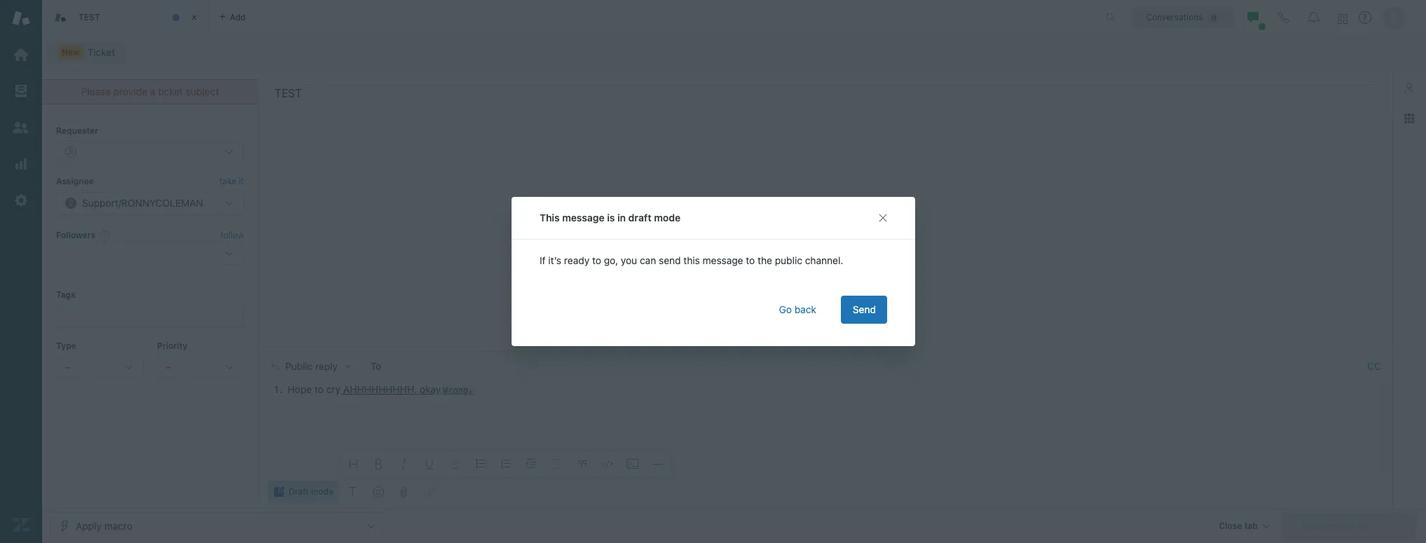 Task type: vqa. For each thing, say whether or not it's contained in the screenshot.
Quote (Cmd Shift 9) icon
yes



Task type: locate. For each thing, give the bounding box(es) containing it.
horizontal rule (cmd shift l) image
[[652, 458, 663, 470]]

1 vertical spatial new
[[1348, 520, 1369, 532]]

new right the as
[[1348, 520, 1369, 532]]

can
[[639, 254, 656, 266]]

take
[[220, 176, 236, 187]]

back
[[794, 303, 816, 315]]

mode right the draft
[[311, 486, 333, 497]]

cc
[[1367, 360, 1381, 372]]

new down test
[[62, 47, 80, 57]]

go back button
[[767, 296, 827, 324]]

close image for if it's ready to go, you can send this message to the public channel.
[[877, 212, 888, 224]]

to left cry
[[315, 383, 324, 395]]

2 - button from the left
[[157, 356, 244, 378]]

add attachment image
[[398, 486, 409, 498]]

conversations button
[[1131, 6, 1235, 28]]

format text image
[[347, 486, 359, 498]]

- down type
[[65, 361, 70, 373]]

test
[[78, 12, 100, 22]]

admin image
[[12, 191, 30, 210]]

0 vertical spatial mode
[[654, 212, 680, 224]]

1 vertical spatial message
[[702, 254, 743, 266]]

the
[[757, 254, 772, 266]]

channel.
[[805, 254, 843, 266]]

0 vertical spatial message
[[562, 212, 604, 224]]

close image inside the test tab
[[187, 11, 201, 25]]

secondary element
[[42, 39, 1426, 67]]

add link (cmd k) image
[[423, 486, 434, 498]]

1 horizontal spatial -
[[166, 361, 171, 373]]

- button down priority
[[157, 356, 244, 378]]

2 - from the left
[[166, 361, 171, 373]]

provide
[[113, 85, 147, 97]]

please
[[81, 85, 111, 97]]

- for priority
[[166, 361, 171, 373]]

hope
[[288, 383, 312, 395]]

numbered list (cmd shift 7) image
[[500, 458, 511, 470]]

new
[[62, 47, 80, 57], [1348, 520, 1369, 532]]

1 horizontal spatial mode
[[654, 212, 680, 224]]

1 vertical spatial close image
[[877, 212, 888, 224]]

decrease indent (cmd [) image
[[525, 458, 537, 470]]

to
[[371, 360, 381, 372]]

1 horizontal spatial message
[[702, 254, 743, 266]]

get help image
[[1359, 11, 1371, 24]]

go,
[[604, 254, 618, 266]]

0 vertical spatial new
[[62, 47, 80, 57]]

customer context image
[[1404, 82, 1415, 93]]

- button for priority
[[157, 356, 244, 378]]

insert emojis image
[[373, 486, 384, 498]]

0 horizontal spatial mode
[[311, 486, 333, 497]]

in
[[617, 212, 626, 224]]

increase indent (cmd ]) image
[[551, 458, 562, 470]]

this message is in draft mode dialog
[[511, 197, 915, 346]]

this
[[683, 254, 700, 266]]

0 horizontal spatial new
[[62, 47, 80, 57]]

-
[[65, 361, 70, 373], [166, 361, 171, 373]]

- down priority
[[166, 361, 171, 373]]

1 vertical spatial mode
[[311, 486, 333, 497]]

mode inside button
[[311, 486, 333, 497]]

close image inside 'this message is in draft mode' "dialog"
[[877, 212, 888, 224]]

okay
[[420, 383, 441, 395]]

0 horizontal spatial to
[[315, 383, 324, 395]]

mode
[[654, 212, 680, 224], [311, 486, 333, 497]]

wrong.
[[443, 385, 473, 395]]

message
[[562, 212, 604, 224], [702, 254, 743, 266]]

0 horizontal spatial close image
[[187, 11, 201, 25]]

code block (ctrl shift 6) image
[[627, 458, 638, 470]]

0 horizontal spatial -
[[65, 361, 70, 373]]

1 - from the left
[[65, 361, 70, 373]]

0 horizontal spatial message
[[562, 212, 604, 224]]

2 horizontal spatial to
[[746, 254, 755, 266]]

this message is in draft mode
[[539, 212, 680, 224]]

message left is
[[562, 212, 604, 224]]

code span (ctrl shift 5) image
[[602, 458, 613, 470]]

to
[[592, 254, 601, 266], [746, 254, 755, 266], [315, 383, 324, 395]]

assignee
[[56, 176, 94, 187]]

to left go,
[[592, 254, 601, 266]]

close image
[[187, 11, 201, 25], [877, 212, 888, 224]]

0 horizontal spatial - button
[[56, 356, 143, 378]]

this
[[539, 212, 559, 224]]

zendesk image
[[12, 516, 30, 534]]

ahhhhhhhhh,
[[343, 383, 417, 395]]

is
[[607, 212, 615, 224]]

cry
[[326, 383, 341, 395]]

1 horizontal spatial - button
[[157, 356, 244, 378]]

None field
[[390, 360, 1362, 374]]

take it
[[220, 176, 244, 187]]

1 horizontal spatial close image
[[877, 212, 888, 224]]

test tab
[[42, 0, 210, 35]]

message right this
[[702, 254, 743, 266]]

to left the
[[746, 254, 755, 266]]

mode right draft
[[654, 212, 680, 224]]

1 - button from the left
[[56, 356, 143, 378]]

- button down type
[[56, 356, 143, 378]]

- button
[[56, 356, 143, 378], [157, 356, 244, 378]]

draft
[[289, 486, 309, 497]]

apps image
[[1404, 113, 1415, 124]]

close image for test
[[187, 11, 201, 25]]

tags
[[56, 290, 76, 300]]

0 vertical spatial close image
[[187, 11, 201, 25]]



Task type: describe. For each thing, give the bounding box(es) containing it.
ready
[[564, 254, 589, 266]]

- button for type
[[56, 356, 143, 378]]

type
[[56, 340, 76, 351]]

as
[[1335, 520, 1345, 532]]

it
[[239, 176, 244, 187]]

it's
[[548, 254, 561, 266]]

new inside "link"
[[62, 47, 80, 57]]

go
[[779, 303, 792, 315]]

customers image
[[12, 118, 30, 137]]

Subject field
[[272, 84, 1378, 101]]

1 horizontal spatial to
[[592, 254, 601, 266]]

- for type
[[65, 361, 70, 373]]

a
[[150, 85, 155, 97]]

views image
[[12, 82, 30, 100]]

reporting image
[[12, 155, 30, 173]]

if
[[539, 254, 545, 266]]

1 horizontal spatial new
[[1348, 520, 1369, 532]]

Public reply composer Draft mode text field
[[265, 381, 1376, 411]]

draft mode button
[[268, 481, 339, 503]]

quote (cmd shift 9) image
[[577, 458, 588, 470]]

underline (cmd u) image
[[424, 458, 435, 470]]

take it button
[[220, 175, 244, 189]]

send
[[658, 254, 681, 266]]

you
[[620, 254, 637, 266]]

submit
[[1300, 520, 1332, 532]]

mode inside "dialog"
[[654, 212, 680, 224]]

follow button
[[220, 229, 244, 242]]

submit as new
[[1300, 520, 1369, 532]]

zendesk products image
[[1338, 14, 1348, 23]]

bulleted list (cmd shift 8) image
[[475, 458, 486, 470]]

draft
[[628, 212, 651, 224]]

conversations
[[1146, 12, 1203, 22]]

italic (cmd i) image
[[399, 458, 410, 470]]

please provide a ticket subject
[[81, 85, 219, 97]]

get started image
[[12, 46, 30, 64]]

follow
[[220, 230, 244, 240]]

new link
[[49, 43, 124, 62]]

zendesk support image
[[12, 9, 30, 27]]

draft mode
[[289, 486, 333, 497]]

to inside public reply composer draft mode text box
[[315, 383, 324, 395]]

main element
[[0, 0, 42, 543]]

send button
[[841, 296, 887, 324]]

tabs tab list
[[42, 0, 1091, 35]]

send
[[852, 303, 876, 315]]

bold (cmd b) image
[[373, 458, 385, 470]]

if it's ready to go, you can send this message to the public channel.
[[539, 254, 843, 266]]

cc button
[[1367, 360, 1381, 373]]

go back
[[779, 303, 816, 315]]

ticket
[[158, 85, 183, 97]]

hope to cry ahhhhhhhhh, okay wrong.
[[288, 383, 473, 395]]

public
[[775, 254, 802, 266]]

priority
[[157, 340, 187, 351]]

subject
[[186, 85, 219, 97]]



